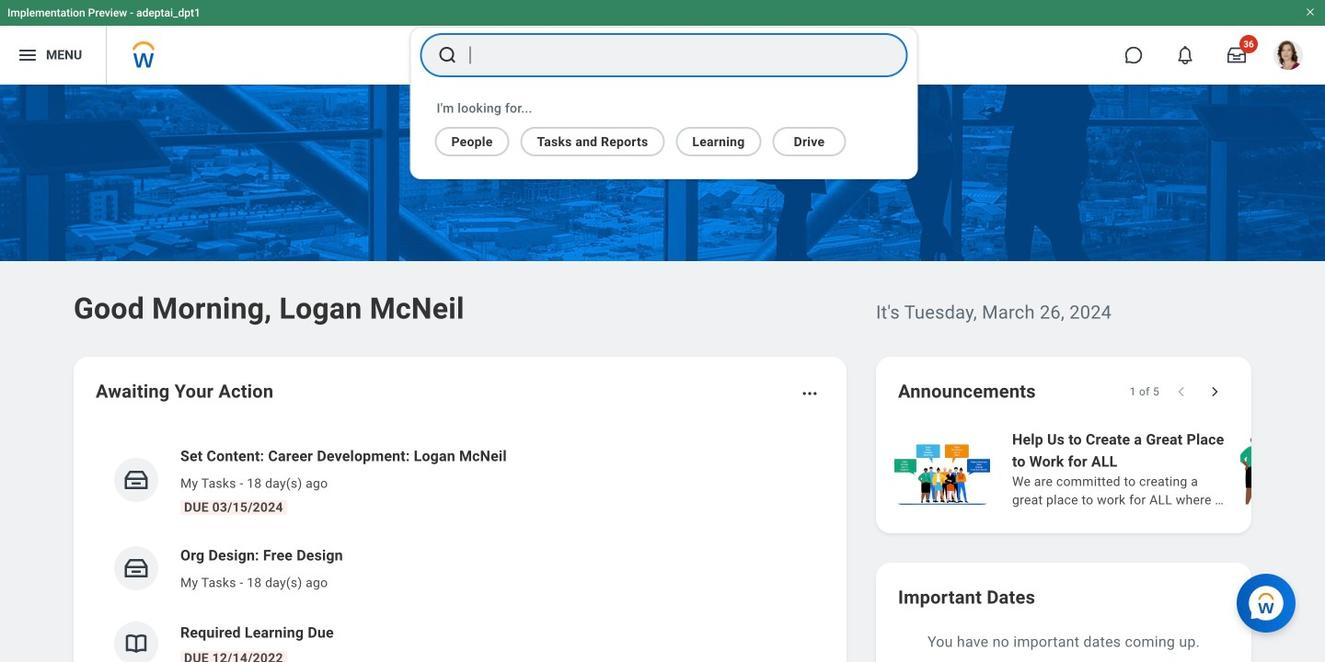 Task type: vqa. For each thing, say whether or not it's contained in the screenshot.
third chevron down 'ICON' from the right
no



Task type: locate. For each thing, give the bounding box(es) containing it.
list box
[[411, 120, 895, 157]]

Search Workday  search field
[[470, 35, 870, 76]]

inbox image
[[122, 467, 150, 494]]

justify image
[[17, 44, 39, 66]]

search image
[[437, 44, 459, 66]]

list
[[891, 427, 1326, 512], [96, 431, 825, 663]]

status
[[1130, 385, 1160, 400]]

main content
[[0, 85, 1326, 663]]

0 horizontal spatial list
[[96, 431, 825, 663]]

close environment banner image
[[1306, 6, 1317, 17]]

notifications large image
[[1177, 46, 1195, 64]]

book open image
[[122, 631, 150, 658]]

None search field
[[410, 27, 919, 180]]

1 horizontal spatial list
[[891, 427, 1326, 512]]

banner
[[0, 0, 1326, 85]]



Task type: describe. For each thing, give the bounding box(es) containing it.
profile logan mcneil image
[[1274, 41, 1304, 74]]

inbox image
[[122, 555, 150, 583]]

chevron left small image
[[1173, 383, 1192, 401]]

chevron right small image
[[1206, 383, 1225, 401]]

inbox large image
[[1228, 46, 1247, 64]]



